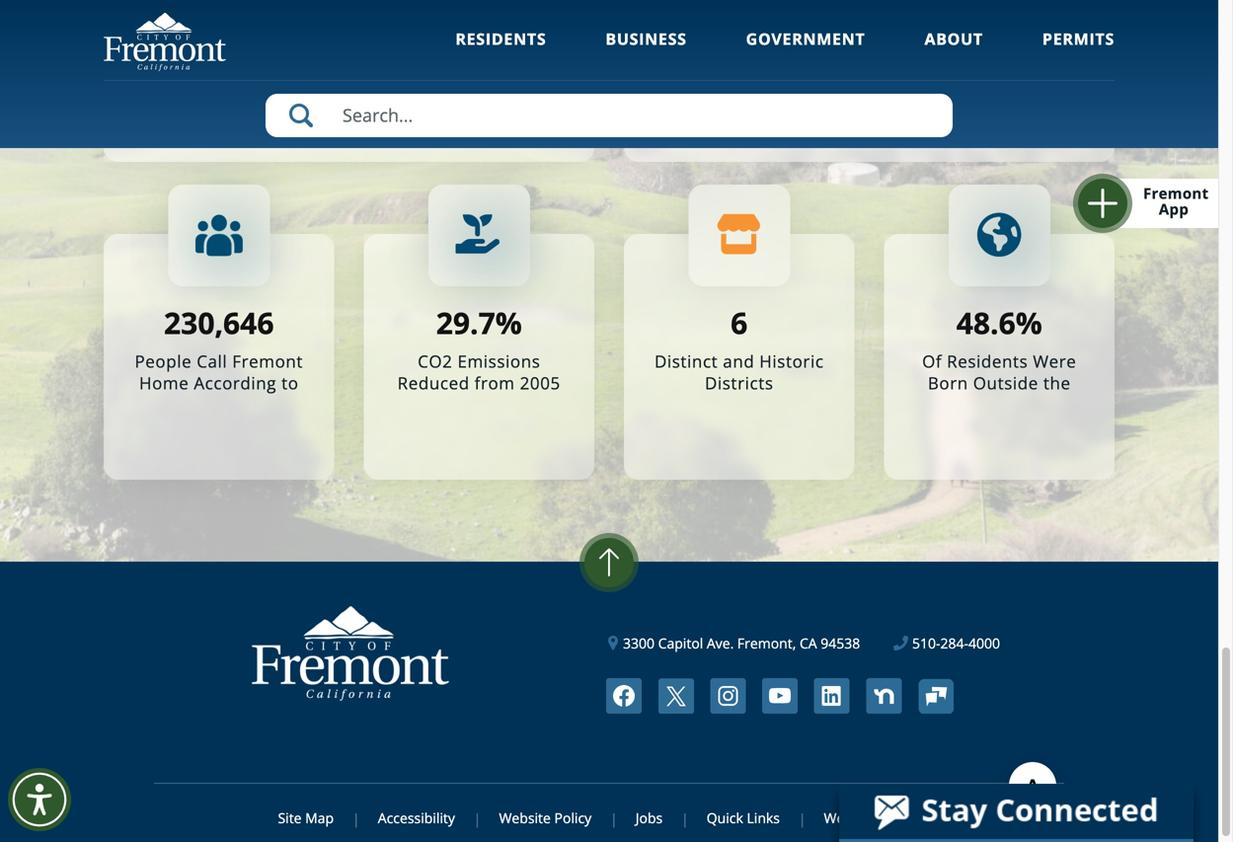 Task type: describe. For each thing, give the bounding box(es) containing it.
co2
[[418, 350, 453, 373]]

links
[[747, 809, 780, 827]]

more for trails
[[874, 86, 919, 110]]

4000
[[969, 634, 1000, 653]]

website policy link
[[479, 809, 612, 827]]

footer yt icon image
[[762, 678, 798, 714]]

from
[[475, 372, 515, 395]]

48.6
[[956, 303, 1016, 343]]

residents link
[[456, 28, 546, 76]]

jobs.
[[433, 47, 472, 70]]

as
[[152, 4, 172, 26]]

29.7% image
[[455, 212, 503, 259]]

permits
[[1043, 28, 1115, 49]]

fremont inside the as the "hardware side" of silicon valley, fremont boasts 900+ advanced manufacturing companies, representing 1 in every 4 jobs.
[[476, 4, 546, 26]]

you
[[935, 25, 965, 48]]

footer tw icon image
[[658, 678, 694, 714]]

% for 48.6
[[1016, 303, 1042, 343]]

born
[[928, 372, 968, 395]]

fremont app link
[[1099, 179, 1218, 228]]

website feedback link
[[804, 809, 940, 827]]

and inside '6 distinct and historic districts'
[[723, 350, 755, 373]]

as the "hardware side" of silicon valley, fremont boasts 900+ advanced manufacturing companies, representing 1 in every 4 jobs.
[[148, 4, 550, 70]]

48.6% image
[[976, 212, 1023, 259]]

510-284-4000 link
[[893, 633, 1000, 654]]

site map
[[278, 809, 334, 827]]

countless
[[739, 25, 816, 48]]

about
[[925, 28, 983, 49]]

the inside 48.6 % of residents were born outside the u.s.
[[1043, 372, 1071, 395]]

app
[[1159, 199, 1189, 219]]

0 horizontal spatial residents
[[456, 28, 546, 49]]

to inside 29.7 % co2 emissions reduced from 2005 to 2019
[[448, 394, 465, 416]]

reduced
[[398, 372, 470, 395]]

website for website policy
[[499, 809, 551, 827]]

of
[[922, 350, 942, 373]]

residents inside 48.6 % of residents were born outside the u.s.
[[947, 350, 1028, 373]]

6 distinct and historic districts
[[655, 303, 824, 395]]

feedback
[[879, 809, 940, 827]]

accessibility link
[[358, 809, 475, 827]]

fremont residents work hard and play hard! the city maintains countless miles of trails you can hike, bike, run & explore.
[[654, 4, 1085, 70]]

230,646 people call fremont home according to 2020 census
[[135, 303, 303, 416]]

website policy
[[499, 809, 592, 827]]

government link
[[746, 28, 865, 76]]

call
[[197, 350, 227, 373]]

fremont inside 230,646 people call fremont home according to 2020 census
[[232, 350, 303, 373]]

footer my icon image
[[918, 679, 954, 714]]

hike,
[[1003, 25, 1042, 48]]

trails
[[890, 25, 930, 48]]

230,646 image
[[195, 215, 243, 256]]

fremont inside fremont residents work hard and play hard! the city maintains countless miles of trails you can hike, bike, run & explore.
[[655, 4, 724, 26]]

hard!
[[971, 4, 1014, 26]]

510-284-4000
[[912, 634, 1000, 653]]

ave.
[[707, 634, 734, 653]]

manufacturing
[[333, 25, 453, 48]]

510-
[[912, 634, 940, 653]]

% for 29.7
[[495, 303, 522, 343]]

quick links
[[707, 809, 780, 827]]

companies,
[[457, 25, 550, 48]]

hard
[[854, 4, 892, 26]]

of inside fremont residents work hard and play hard! the city maintains countless miles of trails you can hike, bike, run & explore.
[[868, 25, 885, 48]]

jobs
[[636, 809, 663, 827]]

3300 capitol ave. fremont, ca 94538
[[623, 634, 860, 653]]

284-
[[940, 634, 969, 653]]

to inside 230,646 people call fremont home according to 2020 census
[[281, 372, 299, 395]]

3300
[[623, 634, 655, 653]]

side"
[[297, 4, 336, 26]]

can
[[969, 25, 998, 48]]

every
[[370, 47, 414, 70]]

silicon
[[362, 4, 415, 26]]

site map link
[[278, 809, 354, 827]]

home
[[139, 372, 189, 395]]

learn more for trails
[[820, 86, 919, 110]]

emissions
[[458, 350, 540, 373]]

&
[[844, 47, 857, 70]]

quick
[[707, 809, 743, 827]]

230,646
[[164, 303, 274, 343]]

48.6 % of residents were born outside the u.s.
[[922, 303, 1077, 416]]

boasts
[[148, 25, 201, 48]]

4
[[419, 47, 428, 70]]



Task type: vqa. For each thing, say whether or not it's contained in the screenshot.
the right "%"
yes



Task type: locate. For each thing, give the bounding box(es) containing it.
Search text field
[[266, 94, 953, 137]]

1 horizontal spatial and
[[897, 4, 928, 26]]

the right outside
[[1043, 372, 1071, 395]]

census
[[212, 394, 272, 416]]

u.s.
[[983, 394, 1016, 416]]

0 vertical spatial the
[[176, 4, 203, 26]]

stay connected image
[[839, 784, 1192, 839]]

learn
[[300, 86, 349, 110], [820, 86, 869, 110]]

%
[[495, 303, 522, 343], [1016, 303, 1042, 343]]

more down explore.
[[874, 86, 919, 110]]

outside
[[973, 372, 1039, 395]]

business link
[[606, 28, 687, 76]]

1 horizontal spatial more
[[874, 86, 919, 110]]

explore.
[[861, 47, 928, 70]]

0 vertical spatial and
[[897, 4, 928, 26]]

6
[[731, 303, 748, 343]]

and inside fremont residents work hard and play hard! the city maintains countless miles of trails you can hike, bike, run & explore.
[[897, 4, 928, 26]]

0 horizontal spatial the
[[176, 4, 203, 26]]

0 horizontal spatial to
[[281, 372, 299, 395]]

1 horizontal spatial learn
[[820, 86, 869, 110]]

2019
[[470, 394, 511, 416]]

learn more
[[300, 86, 398, 110], [820, 86, 919, 110]]

1 horizontal spatial the
[[1043, 372, 1071, 395]]

website left policy at bottom
[[499, 809, 551, 827]]

accessibility
[[378, 809, 455, 827]]

"hardware
[[208, 4, 292, 26]]

% inside 29.7 % co2 emissions reduced from 2005 to 2019
[[495, 303, 522, 343]]

1
[[335, 47, 345, 70]]

valley,
[[419, 4, 472, 26]]

and down 6
[[723, 350, 755, 373]]

% up emissions
[[495, 303, 522, 343]]

% up were
[[1016, 303, 1042, 343]]

distinct
[[655, 350, 718, 373]]

work
[[809, 4, 849, 26]]

the
[[176, 4, 203, 26], [1043, 372, 1071, 395]]

0 horizontal spatial learn
[[300, 86, 349, 110]]

29.7
[[436, 303, 495, 343]]

residents
[[456, 28, 546, 49], [947, 350, 1028, 373]]

website for website feedback
[[824, 809, 876, 827]]

residents down valley,
[[456, 28, 546, 49]]

fremont
[[476, 4, 546, 26], [655, 4, 724, 26], [1143, 183, 1209, 203], [232, 350, 303, 373]]

residents down 48.6 at the right of the page
[[947, 350, 1028, 373]]

0 horizontal spatial and
[[723, 350, 755, 373]]

1 learn from the left
[[300, 86, 349, 110]]

0 horizontal spatial %
[[495, 303, 522, 343]]

were
[[1033, 350, 1077, 373]]

footer fb icon image
[[606, 678, 642, 714]]

of right side"
[[341, 4, 357, 26]]

fremont app
[[1143, 183, 1209, 219]]

according
[[194, 372, 277, 395]]

learn more down &
[[820, 86, 919, 110]]

run
[[811, 47, 839, 70]]

the inside the as the "hardware side" of silicon valley, fremont boasts 900+ advanced manufacturing companies, representing 1 in every 4 jobs.
[[176, 4, 203, 26]]

to
[[281, 372, 299, 395], [448, 394, 465, 416]]

2 learn from the left
[[820, 86, 869, 110]]

2 % from the left
[[1016, 303, 1042, 343]]

1 horizontal spatial %
[[1016, 303, 1042, 343]]

capitol
[[658, 634, 703, 653]]

jobs link
[[615, 809, 683, 827]]

learn down &
[[820, 86, 869, 110]]

residents
[[729, 4, 805, 26]]

bike,
[[1046, 25, 1085, 48]]

learn for representing
[[300, 86, 349, 110]]

1 horizontal spatial to
[[448, 394, 465, 416]]

policy
[[554, 809, 592, 827]]

the right as
[[176, 4, 203, 26]]

2005
[[520, 372, 561, 395]]

website left the feedback
[[824, 809, 876, 827]]

historic
[[760, 350, 824, 373]]

maintains
[[654, 25, 734, 48]]

website feedback
[[824, 809, 940, 827]]

of left trails
[[868, 25, 885, 48]]

1 % from the left
[[495, 303, 522, 343]]

government
[[746, 28, 865, 49]]

2 more from the left
[[874, 86, 919, 110]]

in
[[350, 47, 365, 70]]

more for representing
[[353, 86, 398, 110]]

2 learn more from the left
[[820, 86, 919, 110]]

learn more for representing
[[300, 86, 398, 110]]

29.7 % co2 emissions reduced from 2005 to 2019
[[398, 303, 561, 416]]

districts
[[705, 372, 774, 395]]

advanced
[[250, 25, 328, 48]]

footer li icon image
[[814, 678, 850, 714]]

1 horizontal spatial residents
[[947, 350, 1028, 373]]

map
[[305, 809, 334, 827]]

6 image
[[716, 212, 763, 259]]

1 vertical spatial and
[[723, 350, 755, 373]]

play
[[932, 4, 966, 26]]

footer nd icon image
[[866, 678, 902, 714]]

0 horizontal spatial website
[[499, 809, 551, 827]]

permits link
[[1043, 28, 1115, 76]]

learn for trails
[[820, 86, 869, 110]]

business
[[606, 28, 687, 49]]

1 horizontal spatial of
[[868, 25, 885, 48]]

more down the every
[[353, 86, 398, 110]]

0 horizontal spatial of
[[341, 4, 357, 26]]

2020
[[166, 394, 207, 416]]

learn down the 1
[[300, 86, 349, 110]]

1 more from the left
[[353, 86, 398, 110]]

1 website from the left
[[499, 809, 551, 827]]

1 vertical spatial the
[[1043, 372, 1071, 395]]

of
[[341, 4, 357, 26], [868, 25, 885, 48]]

and left play
[[897, 4, 928, 26]]

footer ig icon image
[[710, 678, 746, 714]]

to left "2019"
[[448, 394, 465, 416]]

3300 capitol ave. fremont, ca 94538 link
[[608, 633, 860, 654]]

1 horizontal spatial learn more
[[820, 86, 919, 110]]

to right "census"
[[281, 372, 299, 395]]

2 website from the left
[[824, 809, 876, 827]]

900+
[[206, 25, 246, 48]]

quick links link
[[687, 809, 800, 827]]

people
[[135, 350, 192, 373]]

0 vertical spatial residents
[[456, 28, 546, 49]]

ca
[[800, 634, 817, 653]]

city
[[1053, 4, 1084, 26]]

% inside 48.6 % of residents were born outside the u.s.
[[1016, 303, 1042, 343]]

learn more down in
[[300, 86, 398, 110]]

1 learn more from the left
[[300, 86, 398, 110]]

94538
[[821, 634, 860, 653]]

1 vertical spatial residents
[[947, 350, 1028, 373]]

0 horizontal spatial more
[[353, 86, 398, 110]]

1 horizontal spatial website
[[824, 809, 876, 827]]

site
[[278, 809, 302, 827]]

of inside the as the "hardware side" of silicon valley, fremont boasts 900+ advanced manufacturing companies, representing 1 in every 4 jobs.
[[341, 4, 357, 26]]

about link
[[925, 28, 983, 76]]

miles
[[821, 25, 864, 48]]

0 horizontal spatial learn more
[[300, 86, 398, 110]]

fremont,
[[737, 634, 796, 653]]

the
[[1018, 4, 1048, 26]]



